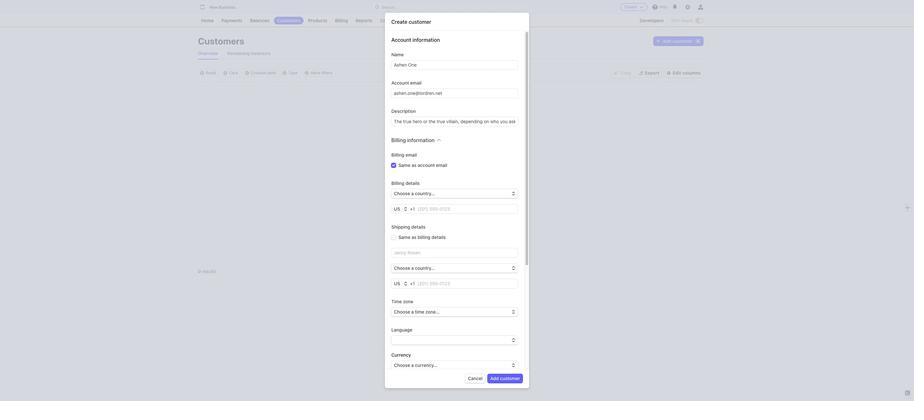 Task type: locate. For each thing, give the bounding box(es) containing it.
add customer left n
[[663, 38, 693, 44]]

as
[[412, 163, 417, 168], [412, 235, 417, 240]]

choose a country…
[[394, 191, 435, 196], [394, 266, 435, 271]]

Account email email field
[[391, 89, 518, 98]]

tab list
[[198, 48, 703, 60]]

date
[[267, 70, 276, 75]]

1 vertical spatial more
[[311, 70, 320, 75]]

svg image left copy on the right top of the page
[[614, 71, 618, 75]]

1 vertical spatial account
[[391, 80, 409, 86]]

2 vertical spatial svg image
[[389, 202, 393, 206]]

1 + from the top
[[410, 206, 413, 212]]

learn more
[[386, 186, 410, 191]]

tab list containing overview
[[198, 48, 703, 60]]

home link
[[198, 17, 217, 24]]

more filters
[[311, 70, 333, 75]]

choose for choose a time zone… 'popup button'
[[394, 309, 410, 315]]

as left billing
[[412, 235, 417, 240]]

add customer right cancel
[[490, 376, 520, 381]]

3 choose from the top
[[394, 309, 410, 315]]

1 horizontal spatial create
[[625, 5, 637, 9]]

add customer inside the "add customer" button
[[490, 376, 520, 381]]

1 vertical spatial as
[[412, 235, 417, 240]]

add created date image
[[245, 71, 249, 75]]

1 vertical spatial choose a country…
[[394, 266, 435, 271]]

customers up overview
[[198, 36, 244, 46]]

choose a currency… button
[[391, 361, 518, 370]]

description
[[391, 108, 416, 114]]

filters
[[321, 70, 333, 75]]

1 horizontal spatial or
[[488, 171, 493, 177]]

reports link
[[353, 17, 376, 24]]

0 vertical spatial +
[[410, 206, 413, 212]]

add right cancel
[[490, 376, 499, 381]]

4 choose from the top
[[394, 363, 410, 368]]

0 vertical spatial test
[[429, 161, 441, 169]]

same down shipping
[[399, 235, 410, 240]]

more
[[406, 18, 417, 23], [311, 70, 320, 75]]

1 for second "(201) 555-0123" phone field
[[413, 281, 415, 286]]

svg image for copy
[[614, 71, 618, 75]]

choose a country… inside dropdown button
[[394, 266, 435, 271]]

new business
[[210, 5, 236, 10]]

help button
[[650, 2, 670, 12]]

0 vertical spatial details
[[406, 181, 420, 186]]

1 vertical spatial email
[[406, 152, 417, 158]]

svg image
[[656, 39, 660, 43], [614, 71, 618, 75], [389, 202, 393, 206]]

add up bill
[[386, 161, 399, 169]]

test down the more
[[409, 201, 417, 207]]

test
[[429, 161, 441, 169], [409, 201, 417, 207]]

bill customers with one-off or recurring invoices, or subscriptions.
[[386, 171, 493, 183]]

a inside dropdown button
[[411, 266, 414, 271]]

(201) 555-0123 telephone field down choose a country… popup button at top
[[415, 205, 518, 214]]

edit
[[673, 70, 681, 76]]

0 vertical spatial country…
[[415, 191, 435, 196]]

your
[[400, 161, 414, 169]]

search…
[[382, 5, 398, 9]]

0
[[198, 269, 201, 274]]

add customer
[[663, 38, 693, 44], [490, 376, 520, 381]]

0 horizontal spatial add customer
[[490, 376, 520, 381]]

create for create
[[625, 5, 637, 9]]

2 + from the top
[[410, 281, 413, 286]]

0 vertical spatial svg image
[[656, 39, 660, 43]]

information down more button on the top of page
[[413, 37, 440, 43]]

svg image inside 'add a test customer' button
[[389, 202, 393, 206]]

svg image down the learn
[[389, 202, 393, 206]]

edit columns
[[673, 70, 701, 76]]

country… down billing
[[415, 266, 435, 271]]

add a test customer
[[395, 201, 438, 207]]

choose a currency…
[[394, 363, 437, 368]]

0 horizontal spatial customers
[[198, 36, 244, 46]]

billing for billing details
[[391, 181, 404, 186]]

1 horizontal spatial more
[[406, 18, 417, 23]]

shipping
[[391, 224, 410, 230]]

as for billing
[[412, 235, 417, 240]]

billing
[[335, 18, 348, 23], [391, 137, 406, 143], [391, 152, 404, 158], [391, 181, 404, 186]]

country… up the add a test customer
[[415, 191, 435, 196]]

choose a country… for choose a country… popup button at top
[[394, 191, 435, 196]]

choose for choose a country… popup button at top
[[394, 191, 410, 196]]

1 vertical spatial test
[[409, 201, 417, 207]]

learn more link
[[386, 185, 415, 192]]

0 horizontal spatial more
[[311, 70, 320, 75]]

products link
[[305, 17, 331, 24]]

svg image inside the copy button
[[614, 71, 618, 75]]

1 vertical spatial 1
[[413, 281, 415, 286]]

2 vertical spatial details
[[432, 235, 446, 240]]

1 up the shipping details on the left bottom of the page
[[413, 206, 415, 212]]

same
[[399, 163, 410, 168], [399, 235, 410, 240]]

email up 'your'
[[406, 152, 417, 158]]

overview
[[198, 51, 218, 56]]

+ up the shipping details on the left bottom of the page
[[410, 206, 413, 212]]

0 vertical spatial 1
[[413, 206, 415, 212]]

0 vertical spatial as
[[412, 163, 417, 168]]

as left 'account'
[[412, 163, 417, 168]]

export
[[645, 70, 659, 76]]

same for same as billing details
[[399, 235, 410, 240]]

a inside 'popup button'
[[411, 309, 414, 315]]

0 vertical spatial customers
[[277, 18, 300, 23]]

1 vertical spatial country…
[[415, 266, 435, 271]]

details down customers
[[406, 181, 420, 186]]

account for account information
[[391, 37, 411, 43]]

+ for second "(201) 555-0123" phone field from the bottom
[[410, 206, 413, 212]]

create inside button
[[625, 5, 637, 9]]

time
[[415, 309, 424, 315]]

1 horizontal spatial test
[[429, 161, 441, 169]]

1 vertical spatial same
[[399, 235, 410, 240]]

2 country… from the top
[[415, 266, 435, 271]]

account down the name
[[391, 80, 409, 86]]

email up description
[[410, 80, 422, 86]]

2 1 from the top
[[413, 281, 415, 286]]

0 vertical spatial account
[[391, 37, 411, 43]]

create down "search…"
[[391, 19, 407, 25]]

email up off
[[436, 163, 447, 168]]

choose a time zone… button
[[391, 308, 518, 317]]

choose inside dropdown button
[[394, 266, 410, 271]]

billing
[[418, 235, 430, 240]]

remaining balances
[[227, 51, 271, 56]]

1 choose a country… from the top
[[394, 191, 435, 196]]

email
[[410, 80, 422, 86], [406, 152, 417, 158], [436, 163, 447, 168]]

0 horizontal spatial or
[[443, 171, 448, 177]]

payments
[[221, 18, 242, 23]]

export button
[[637, 69, 662, 78]]

email for account email
[[410, 80, 422, 86]]

1 as from the top
[[412, 163, 417, 168]]

choose for choose a currency… popup button
[[394, 363, 410, 368]]

+ 1 up the shipping details on the left bottom of the page
[[410, 206, 415, 212]]

0 vertical spatial + 1
[[410, 206, 415, 212]]

customer
[[409, 19, 431, 25], [673, 38, 693, 44], [442, 161, 471, 169], [418, 201, 438, 207], [500, 376, 520, 381]]

svg image down 'developers' link
[[656, 39, 660, 43]]

help
[[659, 5, 667, 9]]

0 vertical spatial same
[[399, 163, 410, 168]]

reports
[[356, 18, 372, 23]]

1 account from the top
[[391, 37, 411, 43]]

+ for second "(201) 555-0123" phone field
[[410, 281, 413, 286]]

balances
[[251, 51, 271, 56]]

country…
[[415, 191, 435, 196], [415, 266, 435, 271]]

1 horizontal spatial svg image
[[614, 71, 618, 75]]

or right off
[[443, 171, 448, 177]]

2 choose from the top
[[394, 266, 410, 271]]

0 horizontal spatial create
[[391, 19, 407, 25]]

more inside button
[[406, 18, 417, 23]]

2 as from the top
[[412, 235, 417, 240]]

1 vertical spatial + 1
[[410, 281, 415, 286]]

customers left products
[[277, 18, 300, 23]]

1
[[413, 206, 415, 212], [413, 281, 415, 286]]

2 + 1 from the top
[[410, 281, 415, 286]]

results
[[202, 269, 216, 274]]

add type image
[[283, 71, 287, 75]]

1 up zone on the bottom of the page
[[413, 281, 415, 286]]

details right billing
[[432, 235, 446, 240]]

1 vertical spatial svg image
[[614, 71, 618, 75]]

first
[[415, 161, 427, 169]]

(201) 555-0123 telephone field
[[415, 205, 518, 214], [415, 279, 518, 288]]

information
[[413, 37, 440, 43], [407, 137, 435, 143]]

1 vertical spatial +
[[410, 281, 413, 286]]

choose inside 'popup button'
[[394, 309, 410, 315]]

toolbar
[[198, 69, 335, 77]]

choose a country… down same as billing details
[[394, 266, 435, 271]]

details
[[406, 181, 420, 186], [411, 224, 426, 230], [432, 235, 446, 240]]

+ 1 up zone on the bottom of the page
[[410, 281, 415, 286]]

1 vertical spatial add customer
[[490, 376, 520, 381]]

connect link
[[377, 17, 401, 24]]

1 horizontal spatial add customer
[[663, 38, 693, 44]]

choose a country… inside popup button
[[394, 191, 435, 196]]

0 vertical spatial create
[[625, 5, 637, 9]]

country… inside popup button
[[415, 191, 435, 196]]

0 vertical spatial information
[[413, 37, 440, 43]]

a for choose a currency… popup button
[[411, 363, 414, 368]]

0 horizontal spatial test
[[409, 201, 417, 207]]

add down the learn more link
[[395, 201, 404, 207]]

0 vertical spatial more
[[406, 18, 417, 23]]

billing email
[[391, 152, 417, 158]]

same for same as account email
[[399, 163, 410, 168]]

1 country… from the top
[[415, 191, 435, 196]]

account
[[418, 163, 435, 168]]

2 same from the top
[[399, 235, 410, 240]]

1 or from the left
[[443, 171, 448, 177]]

details up same as billing details
[[411, 224, 426, 230]]

1 1 from the top
[[413, 206, 415, 212]]

0 vertical spatial email
[[410, 80, 422, 86]]

more button
[[403, 17, 426, 24]]

information up "billing email"
[[407, 137, 435, 143]]

off
[[436, 171, 442, 177]]

billing for billing information
[[391, 137, 406, 143]]

billing inside "link"
[[335, 18, 348, 23]]

or right invoices,
[[488, 171, 493, 177]]

country… inside dropdown button
[[415, 266, 435, 271]]

1 same from the top
[[399, 163, 410, 168]]

billing for billing
[[335, 18, 348, 23]]

0 horizontal spatial svg image
[[389, 202, 393, 206]]

+ 1
[[410, 206, 415, 212], [410, 281, 415, 286]]

more up account information at top left
[[406, 18, 417, 23]]

toolbar containing email
[[198, 69, 335, 77]]

(201) 555-0123 telephone field down choose a country… dropdown button
[[415, 279, 518, 288]]

create
[[625, 5, 637, 9], [391, 19, 407, 25]]

account for account email
[[391, 80, 409, 86]]

svg image for add a test customer
[[389, 202, 393, 206]]

1 choose from the top
[[394, 191, 410, 196]]

more right add more filters image
[[311, 70, 320, 75]]

0 vertical spatial (201) 555-0123 telephone field
[[415, 205, 518, 214]]

add email image
[[200, 71, 204, 75]]

country… for choose a country… popup button at top
[[415, 191, 435, 196]]

1 vertical spatial create
[[391, 19, 407, 25]]

same up customers
[[399, 163, 410, 168]]

balances link
[[247, 17, 273, 24]]

1 vertical spatial details
[[411, 224, 426, 230]]

create for create customer
[[391, 19, 407, 25]]

1 vertical spatial customers
[[198, 36, 244, 46]]

1 + 1 from the top
[[410, 206, 415, 212]]

account up the name
[[391, 37, 411, 43]]

+ up zone on the bottom of the page
[[410, 281, 413, 286]]

create up 'developers' link
[[625, 5, 637, 9]]

created date
[[251, 70, 276, 75]]

1 vertical spatial information
[[407, 137, 435, 143]]

create button
[[621, 3, 647, 11]]

test up one- at the left top of page
[[429, 161, 441, 169]]

2 choose a country… from the top
[[394, 266, 435, 271]]

choose a country… up 'add a test customer' button
[[394, 191, 435, 196]]

account
[[391, 37, 411, 43], [391, 80, 409, 86]]

0 vertical spatial choose a country…
[[394, 191, 435, 196]]

as for account
[[412, 163, 417, 168]]

Name text field
[[391, 61, 518, 70]]

1 horizontal spatial customers
[[277, 18, 300, 23]]

2 account from the top
[[391, 80, 409, 86]]

1 vertical spatial (201) 555-0123 telephone field
[[415, 279, 518, 288]]



Task type: describe. For each thing, give the bounding box(es) containing it.
a for choose a time zone… 'popup button'
[[411, 309, 414, 315]]

create customer
[[391, 19, 431, 25]]

billing for billing email
[[391, 152, 404, 158]]

shipping details
[[391, 224, 426, 230]]

balances
[[250, 18, 269, 23]]

test mode
[[671, 18, 693, 23]]

choose a country… button
[[391, 189, 518, 198]]

2 or from the left
[[488, 171, 493, 177]]

account email
[[391, 80, 422, 86]]

time
[[391, 299, 402, 305]]

test inside 'add a test customer' button
[[409, 201, 417, 207]]

test data
[[448, 27, 466, 31]]

more
[[399, 186, 410, 191]]

add more filters image
[[305, 71, 309, 75]]

card
[[229, 70, 238, 75]]

connect
[[380, 18, 398, 23]]

bill
[[386, 171, 392, 177]]

billing link
[[332, 17, 351, 24]]

same as account email
[[399, 163, 447, 168]]

developers
[[640, 18, 664, 23]]

developers link
[[637, 17, 667, 24]]

time zone
[[391, 299, 413, 305]]

billing information
[[391, 137, 435, 143]]

copy
[[620, 70, 632, 76]]

currency…
[[415, 363, 437, 368]]

email
[[206, 70, 216, 75]]

cancel
[[468, 376, 483, 381]]

add card image
[[223, 71, 227, 75]]

a inside button
[[405, 201, 408, 207]]

learn
[[386, 186, 398, 191]]

same as billing details
[[399, 235, 446, 240]]

billing details
[[391, 181, 420, 186]]

subscriptions.
[[386, 178, 416, 183]]

created
[[251, 70, 266, 75]]

language
[[391, 327, 412, 333]]

choose for choose a country… dropdown button
[[394, 266, 410, 271]]

add your first test customer
[[386, 161, 471, 169]]

more for more
[[406, 18, 417, 23]]

overview link
[[198, 48, 218, 59]]

2 (201) 555-0123 telephone field from the top
[[415, 279, 518, 288]]

zone
[[403, 299, 413, 305]]

information for billing information
[[407, 137, 435, 143]]

home
[[201, 18, 214, 23]]

details for billing details
[[406, 181, 420, 186]]

Jenny Rosen text field
[[391, 249, 518, 258]]

with
[[417, 171, 425, 177]]

test
[[448, 27, 457, 31]]

account information
[[391, 37, 440, 43]]

copy button
[[611, 69, 634, 78]]

remaining balances link
[[227, 48, 271, 59]]

information for account information
[[413, 37, 440, 43]]

Search… search field
[[372, 3, 530, 11]]

add down test at the top
[[663, 38, 671, 44]]

mode
[[681, 18, 693, 23]]

2 horizontal spatial svg image
[[656, 39, 660, 43]]

remaining
[[227, 51, 250, 56]]

recurring
[[449, 171, 468, 177]]

products
[[308, 18, 327, 23]]

choose a country… button
[[391, 264, 518, 273]]

customers
[[394, 171, 416, 177]]

1 for second "(201) 555-0123" phone field from the bottom
[[413, 206, 415, 212]]

choose a time zone…
[[394, 309, 440, 315]]

invoices,
[[469, 171, 487, 177]]

more for more filters
[[311, 70, 320, 75]]

0 vertical spatial add customer
[[663, 38, 693, 44]]

add a test customer button
[[386, 199, 441, 208]]

choose a country… for choose a country… dropdown button
[[394, 266, 435, 271]]

0 results
[[198, 269, 216, 274]]

Description text field
[[391, 117, 518, 126]]

type
[[289, 70, 298, 75]]

business
[[219, 5, 236, 10]]

name
[[391, 52, 404, 57]]

1 (201) 555-0123 telephone field from the top
[[415, 205, 518, 214]]

details for shipping details
[[411, 224, 426, 230]]

cancel button
[[465, 374, 485, 383]]

new business button
[[198, 3, 242, 12]]

zone…
[[426, 309, 440, 315]]

email for billing email
[[406, 152, 417, 158]]

n
[[697, 39, 700, 43]]

add customer button
[[488, 374, 523, 383]]

2 vertical spatial email
[[436, 163, 447, 168]]

payments link
[[218, 17, 246, 24]]

one-
[[427, 171, 436, 177]]

new
[[210, 5, 218, 10]]

columns
[[682, 70, 701, 76]]

a for choose a country… dropdown button
[[411, 266, 414, 271]]

customers link
[[274, 17, 304, 24]]

a for choose a country… popup button at top
[[411, 191, 414, 196]]

currency
[[391, 352, 411, 358]]

country… for choose a country… dropdown button
[[415, 266, 435, 271]]

data
[[457, 27, 466, 31]]

edit columns button
[[664, 69, 703, 78]]



Task type: vqa. For each thing, say whether or not it's contained in the screenshot.
Test mode option
no



